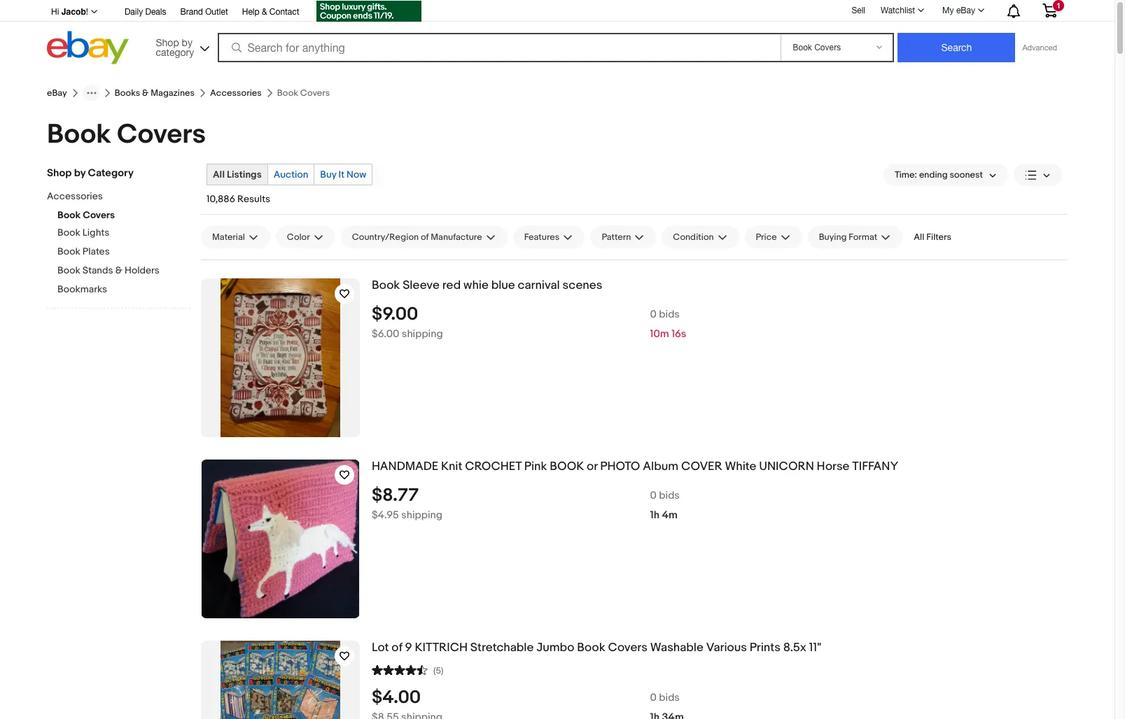 Task type: describe. For each thing, give the bounding box(es) containing it.
(5) link
[[372, 664, 443, 677]]

book left lights
[[57, 227, 80, 239]]

country/region
[[352, 232, 419, 243]]

pattern
[[602, 232, 631, 243]]

album
[[643, 460, 679, 474]]

& inside accessories book covers book lights book plates book stands & holders bookmarks
[[115, 265, 122, 277]]

0 bids $6.00 shipping
[[372, 308, 680, 341]]

ebay inside my ebay link
[[956, 6, 975, 15]]

shop by category
[[156, 37, 194, 58]]

crochet
[[465, 460, 522, 474]]

category
[[88, 167, 134, 180]]

1 vertical spatial accessories link
[[47, 190, 180, 204]]

holders
[[125, 265, 160, 277]]

all filters button
[[908, 226, 957, 249]]

book
[[550, 460, 584, 474]]

shipping for $6.00
[[402, 327, 443, 341]]

color button
[[276, 226, 335, 249]]

8.5x
[[783, 641, 806, 655]]

books & magazines
[[115, 88, 195, 99]]

buying
[[819, 232, 847, 243]]

ebay link
[[47, 88, 67, 99]]

auction
[[274, 169, 308, 181]]

buying format button
[[808, 226, 903, 249]]

book right 'jumbo'
[[577, 641, 605, 655]]

sell link
[[845, 5, 872, 15]]

by for category
[[182, 37, 192, 48]]

0 bids
[[650, 692, 680, 705]]

lights
[[83, 227, 109, 239]]

sleeve
[[403, 279, 440, 293]]

book covers
[[47, 118, 206, 151]]

time: ending soonest
[[895, 169, 983, 181]]

outlet
[[205, 7, 228, 17]]

washable
[[650, 641, 703, 655]]

!
[[86, 7, 88, 17]]

knit
[[441, 460, 462, 474]]

scenes
[[563, 279, 602, 293]]

& for contact
[[262, 7, 267, 17]]

my
[[942, 6, 954, 15]]

lot of 9 kittrich stretchable jumbo book covers washable various prints 8.5x 11" link
[[372, 641, 1068, 656]]

$9.00
[[372, 304, 418, 325]]

1h 4m
[[650, 509, 678, 522]]

hi
[[51, 7, 59, 17]]

lot
[[372, 641, 389, 655]]

buy it now
[[320, 169, 366, 181]]

color
[[287, 232, 310, 243]]

photo
[[600, 460, 640, 474]]

brand
[[180, 7, 203, 17]]

ending
[[919, 169, 948, 181]]

shipping for $4.95
[[401, 509, 442, 522]]

manufacture
[[431, 232, 482, 243]]

book sleeve red whie blue carnival scenes link
[[372, 279, 1068, 293]]

$6.00
[[372, 327, 399, 341]]

0 for 0 bids $4.95 shipping
[[650, 489, 657, 503]]

watchlist link
[[873, 2, 930, 19]]

material button
[[201, 226, 270, 249]]

books
[[115, 88, 140, 99]]

horse
[[817, 460, 850, 474]]

magazines
[[151, 88, 195, 99]]

features
[[524, 232, 560, 243]]

prints
[[750, 641, 780, 655]]

lot of 9 kittrich stretchable jumbo book covers washable various prints 8.5x 11" image
[[221, 641, 340, 720]]

get the coupon image
[[316, 1, 421, 22]]

books & magazines link
[[115, 88, 195, 99]]

1 link
[[1034, 0, 1066, 20]]

shop by category
[[47, 167, 134, 180]]

4.5 out of 5 stars image
[[372, 664, 428, 677]]

handmade knit crochet pink book or photo album cover white unicorn horse tiffany link
[[372, 460, 1068, 475]]

tiffany
[[852, 460, 898, 474]]

handmade
[[372, 460, 438, 474]]

results
[[237, 193, 270, 205]]

book up shop by category
[[47, 118, 111, 151]]

my ebay
[[942, 6, 975, 15]]

hi jacob !
[[51, 6, 88, 17]]

help & contact link
[[242, 5, 299, 20]]

book left plates
[[57, 246, 80, 258]]

advanced link
[[1015, 34, 1064, 62]]

9
[[405, 641, 412, 655]]

bids for 0 bids $4.95 shipping
[[659, 489, 680, 503]]

deals
[[145, 7, 166, 17]]

1h
[[650, 509, 660, 522]]

kittrich
[[415, 641, 468, 655]]

covers inside accessories book covers book lights book plates book stands & holders bookmarks
[[83, 209, 115, 221]]

it
[[339, 169, 344, 181]]

cover
[[681, 460, 722, 474]]

sell
[[852, 5, 865, 15]]

all for all listings
[[213, 169, 225, 181]]

book up bookmarks
[[57, 265, 80, 277]]

lot of 9 kittrich stretchable jumbo book covers washable various prints 8.5x 11"
[[372, 641, 821, 655]]

bids for 0 bids
[[659, 692, 680, 705]]



Task type: vqa. For each thing, say whether or not it's contained in the screenshot.
rightmost Worth
no



Task type: locate. For each thing, give the bounding box(es) containing it.
0 vertical spatial by
[[182, 37, 192, 48]]

now
[[347, 169, 366, 181]]

2 vertical spatial covers
[[608, 641, 647, 655]]

accessories down shop by category
[[47, 190, 103, 202]]

help
[[242, 7, 259, 17]]

book down shop by category
[[57, 209, 81, 221]]

of for country/region
[[421, 232, 429, 243]]

0 vertical spatial ebay
[[956, 6, 975, 15]]

10,886 results
[[207, 193, 270, 205]]

soonest
[[950, 169, 983, 181]]

price button
[[745, 226, 802, 249]]

0 vertical spatial shipping
[[402, 327, 443, 341]]

stands
[[83, 265, 113, 277]]

0 horizontal spatial ebay
[[47, 88, 67, 99]]

none submit inside shop by category banner
[[898, 33, 1015, 62]]

time: ending soonest button
[[883, 164, 1008, 186]]

1 vertical spatial covers
[[83, 209, 115, 221]]

0 vertical spatial of
[[421, 232, 429, 243]]

of left manufacture
[[421, 232, 429, 243]]

bids for 0 bids $6.00 shipping
[[659, 308, 680, 321]]

accessories link down category
[[47, 190, 180, 204]]

2 0 from the top
[[650, 489, 657, 503]]

shop
[[156, 37, 179, 48], [47, 167, 72, 180]]

handmade knit crochet pink book or photo album cover white unicorn horse tiffany image
[[202, 460, 359, 619]]

whie
[[463, 279, 489, 293]]

$4.95
[[372, 509, 399, 522]]

10m
[[650, 327, 669, 341]]

0 vertical spatial 0
[[650, 308, 657, 321]]

book sleeve red whie blue carnival scenes image
[[221, 279, 340, 438]]

1 horizontal spatial shop
[[156, 37, 179, 48]]

$4.00
[[372, 687, 421, 709]]

0 for 0 bids
[[650, 692, 657, 705]]

contact
[[269, 7, 299, 17]]

0 vertical spatial &
[[262, 7, 267, 17]]

time:
[[895, 169, 917, 181]]

all
[[213, 169, 225, 181], [914, 232, 924, 243]]

0 vertical spatial accessories link
[[210, 88, 262, 99]]

bids up 10m 16s
[[659, 308, 680, 321]]

shop left category
[[47, 167, 72, 180]]

pink
[[524, 460, 547, 474]]

1 vertical spatial by
[[74, 167, 86, 180]]

all for all filters
[[914, 232, 924, 243]]

& for magazines
[[142, 88, 149, 99]]

0 up 1h
[[650, 489, 657, 503]]

1 vertical spatial of
[[392, 641, 402, 655]]

1 vertical spatial shop
[[47, 167, 72, 180]]

format
[[849, 232, 877, 243]]

0 horizontal spatial of
[[392, 641, 402, 655]]

accessories link right magazines at the top left of page
[[210, 88, 262, 99]]

1 vertical spatial bids
[[659, 489, 680, 503]]

1 horizontal spatial accessories
[[210, 88, 262, 99]]

1 0 from the top
[[650, 308, 657, 321]]

1
[[1056, 1, 1061, 10]]

shop inside shop by category
[[156, 37, 179, 48]]

all inside "button"
[[914, 232, 924, 243]]

bookmarks link
[[57, 284, 190, 297]]

by down brand
[[182, 37, 192, 48]]

1 shipping from the top
[[402, 327, 443, 341]]

1 vertical spatial shipping
[[401, 509, 442, 522]]

my ebay link
[[935, 2, 991, 19]]

2 vertical spatial 0
[[650, 692, 657, 705]]

book stands & holders link
[[57, 265, 190, 278]]

covers up lights
[[83, 209, 115, 221]]

view: list view image
[[1025, 168, 1051, 182]]

bids inside '0 bids $4.95 shipping'
[[659, 489, 680, 503]]

all listings link
[[207, 165, 267, 185]]

shop by category banner
[[43, 0, 1068, 68]]

(5)
[[433, 666, 443, 677]]

1 vertical spatial 0
[[650, 489, 657, 503]]

all up the 10,886
[[213, 169, 225, 181]]

brand outlet link
[[180, 5, 228, 20]]

1 horizontal spatial &
[[142, 88, 149, 99]]

advanced
[[1022, 43, 1057, 52]]

0 horizontal spatial all
[[213, 169, 225, 181]]

by inside shop by category
[[182, 37, 192, 48]]

covers left washable
[[608, 641, 647, 655]]

book sleeve red whie blue carnival scenes
[[372, 279, 602, 293]]

by left category
[[74, 167, 86, 180]]

price
[[756, 232, 777, 243]]

bids
[[659, 308, 680, 321], [659, 489, 680, 503], [659, 692, 680, 705]]

1 horizontal spatial ebay
[[956, 6, 975, 15]]

1 horizontal spatial by
[[182, 37, 192, 48]]

& right "help" at the top left of page
[[262, 7, 267, 17]]

book up $9.00 at left
[[372, 279, 400, 293]]

0
[[650, 308, 657, 321], [650, 489, 657, 503], [650, 692, 657, 705]]

None submit
[[898, 33, 1015, 62]]

0 horizontal spatial by
[[74, 167, 86, 180]]

of left 9
[[392, 641, 402, 655]]

2 vertical spatial &
[[115, 265, 122, 277]]

bids inside 0 bids $6.00 shipping
[[659, 308, 680, 321]]

carnival
[[518, 279, 560, 293]]

accessories
[[210, 88, 262, 99], [47, 190, 103, 202]]

material
[[212, 232, 245, 243]]

1 vertical spatial ebay
[[47, 88, 67, 99]]

by for category
[[74, 167, 86, 180]]

help & contact
[[242, 7, 299, 17]]

10,886
[[207, 193, 235, 205]]

11"
[[809, 641, 821, 655]]

10m 16s
[[650, 327, 686, 341]]

0 bids $4.95 shipping
[[372, 489, 680, 522]]

16s
[[671, 327, 686, 341]]

0 inside '0 bids $4.95 shipping'
[[650, 489, 657, 503]]

0 horizontal spatial covers
[[83, 209, 115, 221]]

buy
[[320, 169, 336, 181]]

1 horizontal spatial of
[[421, 232, 429, 243]]

0 vertical spatial covers
[[117, 118, 206, 151]]

& right books
[[142, 88, 149, 99]]

0 vertical spatial bids
[[659, 308, 680, 321]]

daily deals link
[[125, 5, 166, 20]]

0 horizontal spatial shop
[[47, 167, 72, 180]]

bids up 4m
[[659, 489, 680, 503]]

jumbo
[[536, 641, 574, 655]]

2 horizontal spatial covers
[[608, 641, 647, 655]]

shop for shop by category
[[156, 37, 179, 48]]

accessories book covers book lights book plates book stands & holders bookmarks
[[47, 190, 160, 295]]

0 vertical spatial all
[[213, 169, 225, 181]]

jacob
[[61, 6, 86, 17]]

white
[[725, 460, 756, 474]]

0 vertical spatial shop
[[156, 37, 179, 48]]

0 for 0 bids $6.00 shipping
[[650, 308, 657, 321]]

bookmarks
[[57, 284, 107, 295]]

all left filters
[[914, 232, 924, 243]]

1 vertical spatial all
[[914, 232, 924, 243]]

shop down deals
[[156, 37, 179, 48]]

blue
[[491, 279, 515, 293]]

category
[[156, 47, 194, 58]]

daily deals
[[125, 7, 166, 17]]

0 inside 0 bids $6.00 shipping
[[650, 308, 657, 321]]

daily
[[125, 7, 143, 17]]

2 vertical spatial bids
[[659, 692, 680, 705]]

1 vertical spatial accessories
[[47, 190, 103, 202]]

accessories right magazines at the top left of page
[[210, 88, 262, 99]]

1 vertical spatial &
[[142, 88, 149, 99]]

0 horizontal spatial accessories
[[47, 190, 103, 202]]

auction link
[[268, 165, 314, 185]]

0 down washable
[[650, 692, 657, 705]]

red
[[442, 279, 461, 293]]

book plates link
[[57, 246, 190, 259]]

1 bids from the top
[[659, 308, 680, 321]]

1 horizontal spatial accessories link
[[210, 88, 262, 99]]

Search for anything text field
[[219, 34, 778, 61]]

3 bids from the top
[[659, 692, 680, 705]]

of inside dropdown button
[[421, 232, 429, 243]]

buy it now link
[[315, 165, 372, 185]]

2 bids from the top
[[659, 489, 680, 503]]

$8.77
[[372, 485, 419, 507]]

book lights link
[[57, 227, 190, 240]]

shipping down $8.77
[[401, 509, 442, 522]]

stretchable
[[470, 641, 534, 655]]

accessories link
[[210, 88, 262, 99], [47, 190, 180, 204]]

shipping inside '0 bids $4.95 shipping'
[[401, 509, 442, 522]]

shipping down $9.00 at left
[[402, 327, 443, 341]]

accessories for accessories book covers book lights book plates book stands & holders bookmarks
[[47, 190, 103, 202]]

shop for shop by category
[[47, 167, 72, 180]]

& down book plates link
[[115, 265, 122, 277]]

listings
[[227, 169, 262, 181]]

2 horizontal spatial &
[[262, 7, 267, 17]]

0 horizontal spatial &
[[115, 265, 122, 277]]

various
[[706, 641, 747, 655]]

watchlist
[[881, 6, 915, 15]]

accessories for accessories
[[210, 88, 262, 99]]

bids down washable
[[659, 692, 680, 705]]

0 up 10m
[[650, 308, 657, 321]]

shipping
[[402, 327, 443, 341], [401, 509, 442, 522]]

accessories inside accessories book covers book lights book plates book stands & holders bookmarks
[[47, 190, 103, 202]]

0 vertical spatial accessories
[[210, 88, 262, 99]]

2 shipping from the top
[[401, 509, 442, 522]]

account navigation
[[43, 0, 1068, 24]]

of for lot
[[392, 641, 402, 655]]

shop by category button
[[149, 31, 212, 61]]

1 horizontal spatial covers
[[117, 118, 206, 151]]

covers down books & magazines link
[[117, 118, 206, 151]]

all inside 'link'
[[213, 169, 225, 181]]

& inside account navigation
[[262, 7, 267, 17]]

pattern button
[[590, 226, 656, 249]]

&
[[262, 7, 267, 17], [142, 88, 149, 99], [115, 265, 122, 277]]

shipping inside 0 bids $6.00 shipping
[[402, 327, 443, 341]]

buying format
[[819, 232, 877, 243]]

3 0 from the top
[[650, 692, 657, 705]]

handmade knit crochet pink book or photo album cover white unicorn horse tiffany
[[372, 460, 898, 474]]

0 horizontal spatial accessories link
[[47, 190, 180, 204]]

1 horizontal spatial all
[[914, 232, 924, 243]]



